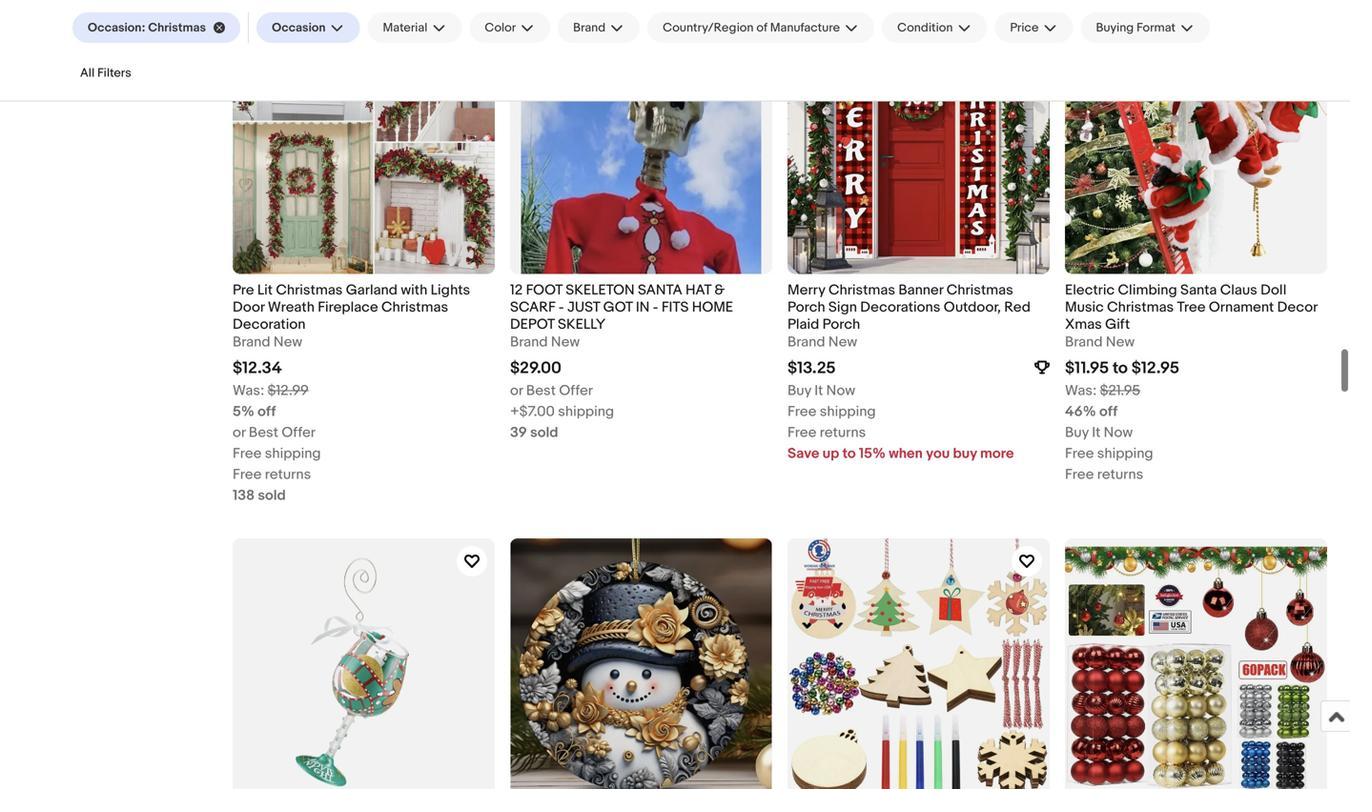 Task type: vqa. For each thing, say whether or not it's contained in the screenshot.
the rightmost post
no



Task type: describe. For each thing, give the bounding box(es) containing it.
was: inside electric climbing santa claus doll music christmas tree ornament decor xmas gift brand new $11.95 to $12.95 was: $21.95 46% off buy it now free shipping free returns
[[1065, 382, 1097, 400]]

in
[[636, 299, 650, 316]]

$12.34
[[233, 359, 282, 379]]

merry christmas banner christmas porch sign decorations outdoor, red plaid porch brand new
[[788, 282, 1031, 351]]

pre
[[233, 282, 254, 299]]

more
[[980, 445, 1014, 462]]

pre lit christmas garland with lights door wreath fireplace christmas decoration link
[[233, 282, 495, 334]]

brand inside 'merry christmas banner christmas porch sign decorations outdoor, red plaid porch brand new'
[[788, 334, 825, 351]]

scarf
[[510, 299, 555, 316]]

door
[[233, 299, 265, 316]]

top rated plus image
[[1035, 360, 1050, 375]]

garland
[[346, 282, 398, 299]]

&
[[715, 282, 725, 299]]

new inside pre lit christmas garland with lights door wreath fireplace christmas decoration brand new $12.34 was: $12.99 5% off or best offer free shipping free returns 138 sold
[[274, 334, 302, 351]]

off inside electric climbing santa claus doll music christmas tree ornament decor xmas gift brand new $11.95 to $12.95 was: $21.95 46% off buy it now free shipping free returns
[[1100, 403, 1118, 421]]

39
[[510, 424, 527, 441]]

country/region of manufacture button
[[648, 12, 875, 43]]

porch down merry
[[788, 299, 825, 316]]

tree
[[1177, 299, 1206, 316]]

$12.95
[[1132, 359, 1180, 379]]

price button
[[995, 12, 1073, 43]]

fits
[[662, 299, 689, 316]]

up
[[823, 445, 840, 462]]

condition
[[898, 20, 953, 35]]

buying format button
[[1081, 12, 1210, 43]]

claus
[[1220, 282, 1258, 299]]

ornament
[[1209, 299, 1274, 316]]

banner
[[899, 282, 944, 299]]

decoration
[[233, 316, 306, 334]]

gift
[[1105, 316, 1130, 334]]

occasion: christmas link
[[72, 12, 240, 43]]

plaid
[[788, 316, 820, 334]]

occasion button
[[257, 12, 360, 43]]

sold inside 12 foot skeleton santa hat  & scarf - just got in - fits home depot skelly brand new $29.00 or best offer +$7.00 shipping 39 sold
[[530, 424, 558, 441]]

brand inside electric climbing santa claus doll music christmas tree ornament decor xmas gift brand new $11.95 to $12.95 was: $21.95 46% off buy it now free shipping free returns
[[1065, 334, 1103, 351]]

country/region of manufacture
[[663, 20, 840, 35]]

12 foot skeleton santa hat  & scarf - just got in - fits home depot skelly link
[[510, 282, 773, 334]]

2 - from the left
[[653, 299, 659, 316]]

lit
[[257, 282, 273, 299]]

$11.95
[[1065, 359, 1109, 379]]

new inside 'merry christmas banner christmas porch sign decorations outdoor, red plaid porch brand new'
[[829, 334, 858, 351]]

fireplace
[[318, 299, 378, 316]]

christmas inside electric climbing santa claus doll music christmas tree ornament decor xmas gift brand new $11.95 to $12.95 was: $21.95 46% off buy it now free shipping free returns
[[1107, 299, 1174, 316]]

46%
[[1065, 403, 1096, 421]]

decor
[[1278, 299, 1318, 316]]

pre lit christmas garland with lights door wreath fireplace christmas decoration brand new $12.34 was: $12.99 5% off or best offer free shipping free returns 138 sold
[[233, 282, 470, 504]]

home
[[692, 299, 733, 316]]

christmas down with
[[382, 299, 448, 316]]

save
[[788, 445, 820, 462]]

it inside $13.25 buy it now free shipping free returns save up to 15% when you buy more
[[815, 382, 823, 400]]

doll
[[1261, 282, 1287, 299]]

christmas inside occasion: christmas link
[[148, 20, 206, 35]]

12 foot skeleton santa hat  & scarf - just got in - fits home depot skelly brand new $29.00 or best offer +$7.00 shipping 39 sold
[[510, 282, 733, 441]]

occasion:
[[88, 20, 145, 35]]

buying format
[[1096, 20, 1176, 35]]

$12.99
[[268, 382, 309, 400]]

sign
[[829, 299, 857, 316]]

electric climbing santa claus doll music christmas tree ornament decor xmas gift link
[[1065, 282, 1328, 334]]

buy
[[953, 445, 977, 462]]

climbing
[[1118, 282, 1178, 299]]

it inside electric climbing santa claus doll music christmas tree ornament decor xmas gift brand new $11.95 to $12.95 was: $21.95 46% off buy it now free shipping free returns
[[1092, 424, 1101, 441]]

pre lit christmas garland with lights door wreath fireplace christmas decoration image
[[233, 12, 495, 274]]

depot
[[510, 316, 555, 334]]

xmas
[[1065, 316, 1102, 334]]

shipping inside $13.25 buy it now free shipping free returns save up to 15% when you buy more
[[820, 403, 876, 421]]

red
[[1004, 299, 1031, 316]]

shipping inside electric climbing santa claus doll music christmas tree ornament decor xmas gift brand new $11.95 to $12.95 was: $21.95 46% off buy it now free shipping free returns
[[1097, 445, 1154, 462]]

brand button
[[558, 12, 640, 43]]

skelly
[[558, 316, 606, 334]]

music
[[1065, 299, 1104, 316]]

skeleton
[[566, 282, 635, 299]]

material
[[383, 20, 428, 35]]

buying
[[1096, 20, 1134, 35]]

$13.25
[[788, 359, 836, 379]]

$21.95
[[1100, 382, 1141, 400]]

brand inside dropdown button
[[573, 20, 606, 35]]

sold inside pre lit christmas garland with lights door wreath fireplace christmas decoration brand new $12.34 was: $12.99 5% off or best offer free shipping free returns 138 sold
[[258, 487, 286, 504]]

60pcs shatterproof christmas balls xmas tree decor ornaments hanging balls usa image
[[1065, 539, 1328, 790]]



Task type: locate. For each thing, give the bounding box(es) containing it.
1 vertical spatial it
[[1092, 424, 1101, 441]]

50 diy wooden christmas ornaments, circles for crafts holiday hanging decoration image
[[788, 539, 1050, 790]]

best inside pre lit christmas garland with lights door wreath fireplace christmas decoration brand new $12.34 was: $12.99 5% off or best offer free shipping free returns 138 sold
[[249, 424, 278, 441]]

brand down depot
[[510, 334, 548, 351]]

1 horizontal spatial -
[[653, 299, 659, 316]]

1 vertical spatial best
[[249, 424, 278, 441]]

12
[[510, 282, 523, 299]]

all
[[80, 66, 95, 81]]

christmas up outdoor,
[[947, 282, 1014, 299]]

1 new from the left
[[274, 334, 302, 351]]

0 horizontal spatial now
[[827, 382, 856, 400]]

filters
[[97, 66, 131, 81]]

returns down $21.95 on the right
[[1097, 466, 1144, 483]]

or down 5%
[[233, 424, 246, 441]]

brand down xmas
[[1065, 334, 1103, 351]]

0 vertical spatial best
[[526, 382, 556, 400]]

0 horizontal spatial buy
[[788, 382, 812, 400]]

5%
[[233, 403, 254, 421]]

offer inside 12 foot skeleton santa hat  & scarf - just got in - fits home depot skelly brand new $29.00 or best offer +$7.00 shipping 39 sold
[[559, 382, 593, 400]]

1 off from the left
[[258, 403, 276, 421]]

merry
[[788, 282, 826, 299]]

was:
[[233, 382, 264, 400], [1065, 382, 1097, 400]]

santa
[[1181, 282, 1217, 299]]

color button
[[470, 12, 550, 43]]

of
[[757, 20, 768, 35]]

new inside 12 foot skeleton santa hat  & scarf - just got in - fits home depot skelly brand new $29.00 or best offer +$7.00 shipping 39 sold
[[551, 334, 580, 351]]

1 horizontal spatial buy
[[1065, 424, 1089, 441]]

now inside electric climbing santa claus doll music christmas tree ornament decor xmas gift brand new $11.95 to $12.95 was: $21.95 46% off buy it now free shipping free returns
[[1104, 424, 1133, 441]]

all filters
[[80, 66, 131, 81]]

shipping inside pre lit christmas garland with lights door wreath fireplace christmas decoration brand new $12.34 was: $12.99 5% off or best offer free shipping free returns 138 sold
[[265, 445, 321, 462]]

lights
[[431, 282, 470, 299]]

it down $13.25
[[815, 382, 823, 400]]

electric climbing santa claus doll music christmas tree ornament decor xmas gift brand new $11.95 to $12.95 was: $21.95 46% off buy it now free shipping free returns
[[1065, 282, 1318, 483]]

sold
[[530, 424, 558, 441], [258, 487, 286, 504]]

manufacture
[[770, 20, 840, 35]]

off inside pre lit christmas garland with lights door wreath fireplace christmas decoration brand new $12.34 was: $12.99 5% off or best offer free shipping free returns 138 sold
[[258, 403, 276, 421]]

with
[[401, 282, 428, 299]]

or
[[510, 382, 523, 400], [233, 424, 246, 441]]

1 horizontal spatial offer
[[559, 382, 593, 400]]

new down gift at the top of the page
[[1106, 334, 1135, 351]]

you
[[926, 445, 950, 462]]

brand down 'decoration'
[[233, 334, 270, 351]]

to inside electric climbing santa claus doll music christmas tree ornament decor xmas gift brand new $11.95 to $12.95 was: $21.95 46% off buy it now free shipping free returns
[[1113, 359, 1128, 379]]

price
[[1010, 20, 1039, 35]]

it down 46% in the right of the page
[[1092, 424, 1101, 441]]

1 was: from the left
[[233, 382, 264, 400]]

12 foot skeleton santa hat  &  scarf - just got in - fits home depot skelly image
[[510, 12, 773, 274]]

was: up 46% in the right of the page
[[1065, 382, 1097, 400]]

christmas
[[148, 20, 206, 35], [276, 282, 343, 299], [829, 282, 896, 299], [947, 282, 1014, 299], [382, 299, 448, 316], [1107, 299, 1174, 316]]

to right up
[[843, 445, 856, 462]]

3 new from the left
[[829, 334, 858, 351]]

buy
[[788, 382, 812, 400], [1065, 424, 1089, 441]]

new inside electric climbing santa claus doll music christmas tree ornament decor xmas gift brand new $11.95 to $12.95 was: $21.95 46% off buy it now free shipping free returns
[[1106, 334, 1135, 351]]

porch
[[788, 299, 825, 316], [823, 316, 860, 334]]

format
[[1137, 20, 1176, 35]]

2 horizontal spatial returns
[[1097, 466, 1144, 483]]

country/region
[[663, 20, 754, 35]]

-
[[559, 299, 564, 316], [653, 299, 659, 316]]

handmade, sublimation christmas ornaments snowmen image
[[510, 539, 773, 790]]

new down sign
[[829, 334, 858, 351]]

when
[[889, 445, 923, 462]]

0 horizontal spatial best
[[249, 424, 278, 441]]

shipping down the "$12.99"
[[265, 445, 321, 462]]

condition button
[[882, 12, 987, 43]]

returns inside $13.25 buy it now free shipping free returns save up to 15% when you buy more
[[820, 424, 866, 441]]

brand right color dropdown button
[[573, 20, 606, 35]]

1 horizontal spatial off
[[1100, 403, 1118, 421]]

buy inside $13.25 buy it now free shipping free returns save up to 15% when you buy more
[[788, 382, 812, 400]]

1 horizontal spatial best
[[526, 382, 556, 400]]

returns down the "$12.99"
[[265, 466, 311, 483]]

0 horizontal spatial to
[[843, 445, 856, 462]]

buy down 46% in the right of the page
[[1065, 424, 1089, 441]]

was: inside pre lit christmas garland with lights door wreath fireplace christmas decoration brand new $12.34 was: $12.99 5% off or best offer free shipping free returns 138 sold
[[233, 382, 264, 400]]

0 vertical spatial it
[[815, 382, 823, 400]]

buy down $13.25
[[788, 382, 812, 400]]

brand inside 12 foot skeleton santa hat  & scarf - just got in - fits home depot skelly brand new $29.00 or best offer +$7.00 shipping 39 sold
[[510, 334, 548, 351]]

occasion
[[272, 20, 326, 35]]

1 horizontal spatial was:
[[1065, 382, 1097, 400]]

outdoor,
[[944, 299, 1001, 316]]

or up +$7.00
[[510, 382, 523, 400]]

off
[[258, 403, 276, 421], [1100, 403, 1118, 421]]

0 vertical spatial sold
[[530, 424, 558, 441]]

offer down the "$12.99"
[[282, 424, 316, 441]]

2 new from the left
[[551, 334, 580, 351]]

offer down $29.00 at the top of page
[[559, 382, 593, 400]]

free
[[788, 403, 817, 421], [788, 424, 817, 441], [233, 445, 262, 462], [1065, 445, 1094, 462], [233, 466, 262, 483], [1065, 466, 1094, 483]]

+$7.00
[[510, 403, 555, 421]]

0 horizontal spatial returns
[[265, 466, 311, 483]]

new
[[274, 334, 302, 351], [551, 334, 580, 351], [829, 334, 858, 351], [1106, 334, 1135, 351]]

material button
[[368, 12, 462, 43]]

now down $21.95 on the right
[[1104, 424, 1133, 441]]

enesco designs by lolita holiday movie night mini wine glass hanging ornament image
[[233, 539, 495, 790]]

1 vertical spatial or
[[233, 424, 246, 441]]

1 horizontal spatial returns
[[820, 424, 866, 441]]

new down skelly
[[551, 334, 580, 351]]

off right 5%
[[258, 403, 276, 421]]

best
[[526, 382, 556, 400], [249, 424, 278, 441]]

merry christmas banner christmas porch sign decorations outdoor, red plaid porch link
[[788, 282, 1050, 334]]

christmas right "occasion:"
[[148, 20, 206, 35]]

santa
[[638, 282, 683, 299]]

4 new from the left
[[1106, 334, 1135, 351]]

off down $21.95 on the right
[[1100, 403, 1118, 421]]

shipping inside 12 foot skeleton santa hat  & scarf - just got in - fits home depot skelly brand new $29.00 or best offer +$7.00 shipping 39 sold
[[558, 403, 614, 421]]

occasion: christmas
[[88, 20, 206, 35]]

best down 5%
[[249, 424, 278, 441]]

got
[[603, 299, 633, 316]]

1 horizontal spatial now
[[1104, 424, 1133, 441]]

or inside pre lit christmas garland with lights door wreath fireplace christmas decoration brand new $12.34 was: $12.99 5% off or best offer free shipping free returns 138 sold
[[233, 424, 246, 441]]

offer inside pre lit christmas garland with lights door wreath fireplace christmas decoration brand new $12.34 was: $12.99 5% off or best offer free shipping free returns 138 sold
[[282, 424, 316, 441]]

buy inside electric climbing santa claus doll music christmas tree ornament decor xmas gift brand new $11.95 to $12.95 was: $21.95 46% off buy it now free shipping free returns
[[1065, 424, 1089, 441]]

returns inside electric climbing santa claus doll music christmas tree ornament decor xmas gift brand new $11.95 to $12.95 was: $21.95 46% off buy it now free shipping free returns
[[1097, 466, 1144, 483]]

0 horizontal spatial offer
[[282, 424, 316, 441]]

15%
[[859, 445, 886, 462]]

electric climbing santa claus doll music christmas tree ornament decor xmas gift image
[[1065, 12, 1328, 274]]

1 vertical spatial to
[[843, 445, 856, 462]]

foot
[[526, 282, 563, 299]]

1 horizontal spatial to
[[1113, 359, 1128, 379]]

1 vertical spatial now
[[1104, 424, 1133, 441]]

brand inside pre lit christmas garland with lights door wreath fireplace christmas decoration brand new $12.34 was: $12.99 5% off or best offer free shipping free returns 138 sold
[[233, 334, 270, 351]]

or inside 12 foot skeleton santa hat  & scarf - just got in - fits home depot skelly brand new $29.00 or best offer +$7.00 shipping 39 sold
[[510, 382, 523, 400]]

offer
[[559, 382, 593, 400], [282, 424, 316, 441]]

0 vertical spatial now
[[827, 382, 856, 400]]

shipping up up
[[820, 403, 876, 421]]

1 horizontal spatial or
[[510, 382, 523, 400]]

new down 'decoration'
[[274, 334, 302, 351]]

2 was: from the left
[[1065, 382, 1097, 400]]

138
[[233, 487, 255, 504]]

0 horizontal spatial off
[[258, 403, 276, 421]]

1 horizontal spatial it
[[1092, 424, 1101, 441]]

shipping down $21.95 on the right
[[1097, 445, 1154, 462]]

porch down sign
[[823, 316, 860, 334]]

to inside $13.25 buy it now free shipping free returns save up to 15% when you buy more
[[843, 445, 856, 462]]

returns up up
[[820, 424, 866, 441]]

merry christmas banner christmas porch sign decorations outdoor, red plaid porch image
[[788, 12, 1050, 274]]

- left just
[[559, 299, 564, 316]]

brand down plaid
[[788, 334, 825, 351]]

decorations
[[861, 299, 941, 316]]

sold down +$7.00
[[530, 424, 558, 441]]

was: up 5%
[[233, 382, 264, 400]]

0 horizontal spatial -
[[559, 299, 564, 316]]

0 vertical spatial or
[[510, 382, 523, 400]]

christmas up sign
[[829, 282, 896, 299]]

christmas down climbing at the top
[[1107, 299, 1174, 316]]

electric
[[1065, 282, 1115, 299]]

0 horizontal spatial sold
[[258, 487, 286, 504]]

1 horizontal spatial sold
[[530, 424, 558, 441]]

sold right 138
[[258, 487, 286, 504]]

christmas up wreath at the left top
[[276, 282, 343, 299]]

shipping right +$7.00
[[558, 403, 614, 421]]

1 vertical spatial offer
[[282, 424, 316, 441]]

0 vertical spatial offer
[[559, 382, 593, 400]]

- right in
[[653, 299, 659, 316]]

1 vertical spatial buy
[[1065, 424, 1089, 441]]

now inside $13.25 buy it now free shipping free returns save up to 15% when you buy more
[[827, 382, 856, 400]]

$29.00
[[510, 359, 562, 379]]

0 horizontal spatial was:
[[233, 382, 264, 400]]

now
[[827, 382, 856, 400], [1104, 424, 1133, 441]]

it
[[815, 382, 823, 400], [1092, 424, 1101, 441]]

returns
[[820, 424, 866, 441], [265, 466, 311, 483], [1097, 466, 1144, 483]]

0 vertical spatial to
[[1113, 359, 1128, 379]]

0 horizontal spatial it
[[815, 382, 823, 400]]

to
[[1113, 359, 1128, 379], [843, 445, 856, 462]]

best inside 12 foot skeleton santa hat  & scarf - just got in - fits home depot skelly brand new $29.00 or best offer +$7.00 shipping 39 sold
[[526, 382, 556, 400]]

1 vertical spatial sold
[[258, 487, 286, 504]]

returns inside pre lit christmas garland with lights door wreath fireplace christmas decoration brand new $12.34 was: $12.99 5% off or best offer free shipping free returns 138 sold
[[265, 466, 311, 483]]

1 - from the left
[[559, 299, 564, 316]]

hat
[[686, 282, 712, 299]]

brand
[[573, 20, 606, 35], [233, 334, 270, 351], [510, 334, 548, 351], [788, 334, 825, 351], [1065, 334, 1103, 351]]

wreath
[[268, 299, 315, 316]]

2 off from the left
[[1100, 403, 1118, 421]]

just
[[567, 299, 600, 316]]

color
[[485, 20, 516, 35]]

0 horizontal spatial or
[[233, 424, 246, 441]]

to up $21.95 on the right
[[1113, 359, 1128, 379]]

all filters button
[[72, 58, 139, 88]]

0 vertical spatial buy
[[788, 382, 812, 400]]

now down $13.25
[[827, 382, 856, 400]]

best up +$7.00
[[526, 382, 556, 400]]

$13.25 buy it now free shipping free returns save up to 15% when you buy more
[[788, 359, 1014, 462]]



